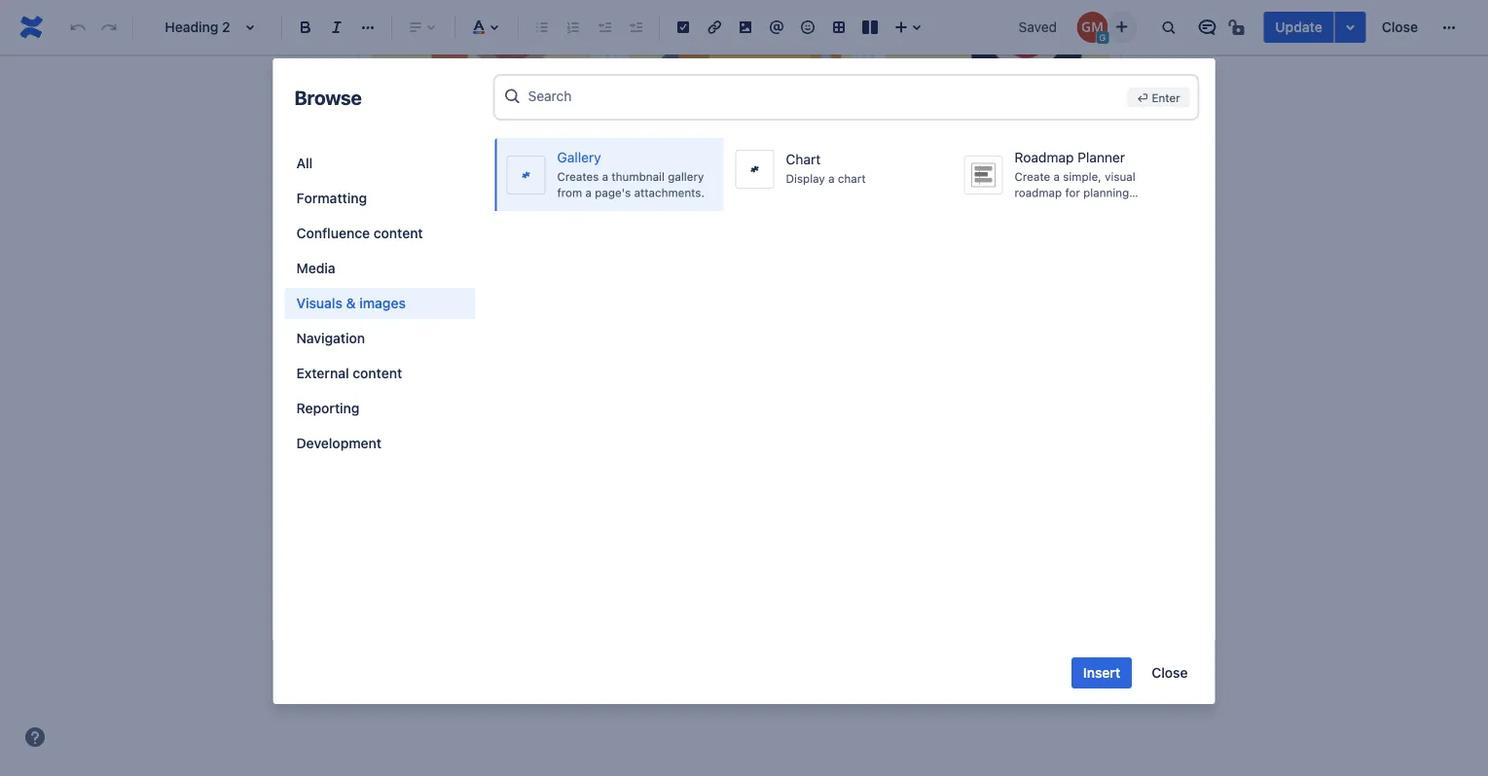 Task type: vqa. For each thing, say whether or not it's contained in the screenshot.
Other
no



Task type: locate. For each thing, give the bounding box(es) containing it.
roadmap
[[1015, 186, 1062, 199]]

gallery creates a thumbnail gallery from a page's attachments.
[[557, 149, 705, 199]]

more.
[[1038, 218, 1069, 231]]

update
[[1275, 19, 1322, 35]]

roadmap
[[1015, 149, 1074, 165]]

close right adjust update settings icon at the right
[[1382, 19, 1418, 35]]

a inside 'roadmap planner create a simple, visual roadmap for planning projects, software releases and more.'
[[1054, 170, 1060, 184]]

1 horizontal spatial to
[[715, 188, 729, 207]]

&
[[346, 295, 356, 311]]

external content button
[[285, 358, 475, 389]]

0 vertical spatial to
[[715, 188, 729, 207]]

for left 'new' in the left of the page
[[491, 184, 510, 203]]

here left once
[[836, 298, 867, 316]]

notes down display
[[794, 188, 833, 207]]

news.
[[603, 298, 643, 316]]

1 vertical spatial to
[[503, 298, 517, 316]]

add for meeting notes
[[648, 188, 676, 207]]

create up navigation "button" on the top left of page
[[370, 298, 417, 316]]

it's
[[910, 298, 930, 316]]

here up and at the top right of the page
[[1016, 189, 1047, 207]]

blog
[[433, 298, 464, 316]]

create up roadmap on the right top of the page
[[1015, 170, 1050, 184]]

add
[[386, 184, 414, 203], [648, 188, 676, 207]]

1 horizontal spatial add
[[648, 188, 676, 207]]

external content
[[296, 365, 402, 382]]

meeting
[[733, 188, 790, 207]]

simple,
[[1063, 170, 1102, 184]]

0 horizontal spatial close
[[1152, 665, 1188, 681]]

confluence content
[[296, 225, 423, 241]]

once
[[871, 298, 906, 316]]

numbered list ⌘⇧7 image
[[562, 16, 585, 39]]

development
[[296, 436, 382, 452]]

create
[[1015, 170, 1050, 184], [370, 298, 417, 316]]

1 vertical spatial content
[[353, 365, 402, 382]]

releases
[[1115, 202, 1160, 215]]

close button right insert button
[[1140, 658, 1200, 689]]

0 vertical spatial close
[[1382, 19, 1418, 35]]

close
[[1382, 19, 1418, 35], [1152, 665, 1188, 681]]

notes
[[753, 151, 799, 172], [794, 188, 833, 207]]

to
[[715, 188, 729, 207], [503, 298, 517, 316]]

share
[[521, 298, 559, 316]]

⏎ enter
[[1137, 91, 1180, 104]]

add links to meeting notes
[[648, 188, 833, 207]]

page's
[[595, 186, 631, 199]]

0 horizontal spatial for
[[491, 184, 510, 203]]

browse dialog
[[273, 58, 1215, 705]]

all
[[296, 155, 313, 171]]

0 vertical spatial create
[[1015, 170, 1050, 184]]

automatically
[[686, 298, 779, 316]]

meeting
[[682, 151, 749, 172]]

media button
[[285, 253, 475, 284]]

1 horizontal spatial close
[[1382, 19, 1418, 35]]

1 vertical spatial create
[[370, 298, 417, 316]]

for inside 'roadmap planner create a simple, visual roadmap for planning projects, software releases and more.'
[[1065, 186, 1080, 199]]

team goals
[[951, 151, 1044, 172]]

stream
[[447, 379, 514, 405]]

0 vertical spatial close button
[[1370, 12, 1430, 43]]

here
[[1016, 189, 1047, 207], [836, 298, 867, 316]]

all button
[[285, 148, 475, 179]]

create inside 'roadmap planner create a simple, visual roadmap for planning projects, software releases and more.'
[[1015, 170, 1050, 184]]

blog
[[399, 379, 442, 405]]

content for confluence content
[[374, 225, 423, 241]]

to right post at the top
[[503, 298, 517, 316]]

external
[[296, 365, 349, 382]]

it
[[647, 298, 656, 316]]

and
[[1015, 218, 1035, 231]]

1 horizontal spatial close button
[[1370, 12, 1430, 43]]

a down roadmap
[[1054, 170, 1060, 184]]

action item image
[[672, 16, 695, 39]]

content
[[374, 225, 423, 241], [353, 365, 402, 382]]

italic ⌘i image
[[325, 16, 348, 39]]

indent tab image
[[624, 16, 647, 39]]

1 horizontal spatial create
[[1015, 170, 1050, 184]]

for down simple,
[[1065, 186, 1080, 199]]

close right insert
[[1152, 665, 1188, 681]]

content inside button
[[374, 225, 423, 241]]

resources
[[418, 184, 487, 203]]

content down formatting button
[[374, 225, 423, 241]]

post
[[468, 298, 499, 316]]

to right links
[[715, 188, 729, 207]]

saved
[[1019, 19, 1057, 35]]

for
[[491, 184, 510, 203], [1065, 186, 1080, 199]]

chart
[[786, 151, 821, 167]]

close button
[[1370, 12, 1430, 43], [1140, 658, 1200, 689]]

0 horizontal spatial add
[[386, 184, 414, 203]]

formatting
[[296, 190, 367, 206]]

visuals & images
[[296, 295, 406, 311]]

add down thumbnail
[[648, 188, 676, 207]]

table image
[[827, 16, 851, 39]]

navigation
[[296, 330, 365, 347]]

visual
[[1105, 170, 1136, 184]]

browse
[[294, 86, 362, 109]]

0 horizontal spatial close button
[[1140, 658, 1200, 689]]

a left chart on the top right of page
[[828, 172, 835, 186]]

1 horizontal spatial for
[[1065, 186, 1080, 199]]

0 horizontal spatial to
[[503, 298, 517, 316]]

0 vertical spatial here
[[1016, 189, 1047, 207]]

close inside the browse dialog
[[1152, 665, 1188, 681]]

⏎
[[1137, 91, 1149, 104]]

planner
[[1078, 149, 1125, 165]]

Main content area, start typing to enter text. text field
[[359, 0, 1122, 658]]

confluence image
[[16, 12, 47, 43], [16, 12, 47, 43]]

content down blog posts image
[[353, 365, 402, 382]]

add down all button at the top of the page
[[386, 184, 414, 203]]

add resources for new hires
[[386, 184, 581, 203]]

a inside 'text box'
[[421, 298, 429, 316]]

content inside button
[[353, 365, 402, 382]]

close button right adjust update settings icon at the right
[[1370, 12, 1430, 43]]

media
[[296, 260, 335, 276]]

1 vertical spatial close button
[[1140, 658, 1200, 689]]

notes up meeting
[[753, 151, 799, 172]]

reporting
[[296, 401, 360, 417]]

display
[[786, 172, 825, 186]]

0 horizontal spatial here
[[836, 298, 867, 316]]

0 vertical spatial content
[[374, 225, 423, 241]]

faqs
[[512, 147, 555, 168]]

a left blog
[[421, 298, 429, 316]]

0 horizontal spatial create
[[370, 298, 417, 316]]

onboarding faqs
[[411, 147, 555, 168]]

1 vertical spatial close
[[1152, 665, 1188, 681]]

enter
[[1152, 91, 1180, 104]]

a
[[602, 170, 608, 184], [1054, 170, 1060, 184], [828, 172, 835, 186], [585, 186, 592, 199], [421, 298, 429, 316]]

close button inside the browse dialog
[[1140, 658, 1200, 689]]

onboarding
[[411, 147, 508, 168]]



Task type: describe. For each thing, give the bounding box(es) containing it.
navigation button
[[285, 323, 475, 354]]

chart
[[838, 172, 866, 186]]

them
[[976, 189, 1012, 207]]

published.
[[934, 298, 1006, 316]]

close for close 'button' within the browse dialog
[[1152, 665, 1188, 681]]

creates
[[557, 170, 599, 184]]

advanced search image
[[503, 87, 522, 106]]

mention image
[[765, 16, 788, 39]]

for inside main content area, start typing to enter text. 'text box'
[[491, 184, 510, 203]]

blog stream
[[399, 379, 514, 405]]

confluence
[[296, 225, 370, 241]]

gallery
[[557, 149, 601, 165]]

outdent ⇧tab image
[[593, 16, 616, 39]]

confluence content button
[[285, 218, 475, 249]]

appear
[[783, 298, 832, 316]]

formatting button
[[285, 183, 475, 214]]

visuals & images button
[[285, 288, 475, 319]]

hires
[[547, 184, 581, 203]]

1 vertical spatial notes
[[794, 188, 833, 207]]

roadmap planner create a simple, visual roadmap for planning projects, software releases and more.
[[1015, 149, 1160, 231]]

goals
[[999, 151, 1044, 172]]

team
[[951, 151, 995, 172]]

development button
[[285, 428, 475, 459]]

bold ⌘b image
[[294, 16, 317, 39]]

thumbnail
[[612, 170, 665, 184]]

adjust update settings image
[[1339, 16, 1362, 39]]

bullet list ⌘⇧8 image
[[530, 16, 554, 39]]

a inside chart display a chart
[[828, 172, 835, 186]]

visuals
[[296, 295, 343, 311]]

gallery
[[668, 170, 704, 184]]

1 horizontal spatial here
[[1016, 189, 1047, 207]]

giulia masi image
[[1077, 12, 1108, 43]]

1 vertical spatial here
[[836, 298, 867, 316]]

insert
[[1083, 665, 1121, 681]]

list
[[947, 189, 972, 207]]

meeting notes
[[682, 151, 799, 172]]

add for onboarding faqs
[[386, 184, 414, 203]]

attachments.
[[634, 186, 705, 199]]

0 vertical spatial notes
[[753, 151, 799, 172]]

projects,
[[1015, 202, 1062, 215]]

software
[[1065, 202, 1112, 215]]

emoji image
[[796, 16, 820, 39]]

insert button
[[1072, 658, 1132, 689]]

reporting button
[[285, 393, 475, 424]]

chart display a chart
[[786, 151, 866, 186]]

images
[[359, 295, 406, 311]]

redo ⌘⇧z image
[[97, 16, 121, 39]]

a right from
[[585, 186, 592, 199]]

content for external content
[[353, 365, 402, 382]]

add image, video, or file image
[[734, 16, 757, 39]]

search field
[[528, 78, 1120, 113]]

update button
[[1264, 12, 1334, 43]]

links
[[680, 188, 711, 207]]

a up page's
[[602, 170, 608, 184]]

blog posts image
[[378, 336, 401, 359]]

close for close 'button' to the right
[[1382, 19, 1418, 35]]

from
[[557, 186, 582, 199]]

layouts image
[[858, 16, 882, 39]]

planning
[[1083, 186, 1129, 199]]

list them here
[[947, 189, 1047, 207]]

will
[[660, 298, 682, 316]]

team
[[563, 298, 599, 316]]

link image
[[703, 16, 726, 39]]

create inside main content area, start typing to enter text. 'text box'
[[370, 298, 417, 316]]

create a blog post to share team news. it will automatically appear here once it's published.
[[370, 298, 1006, 316]]

undo ⌘z image
[[66, 16, 90, 39]]

new
[[514, 184, 543, 203]]



